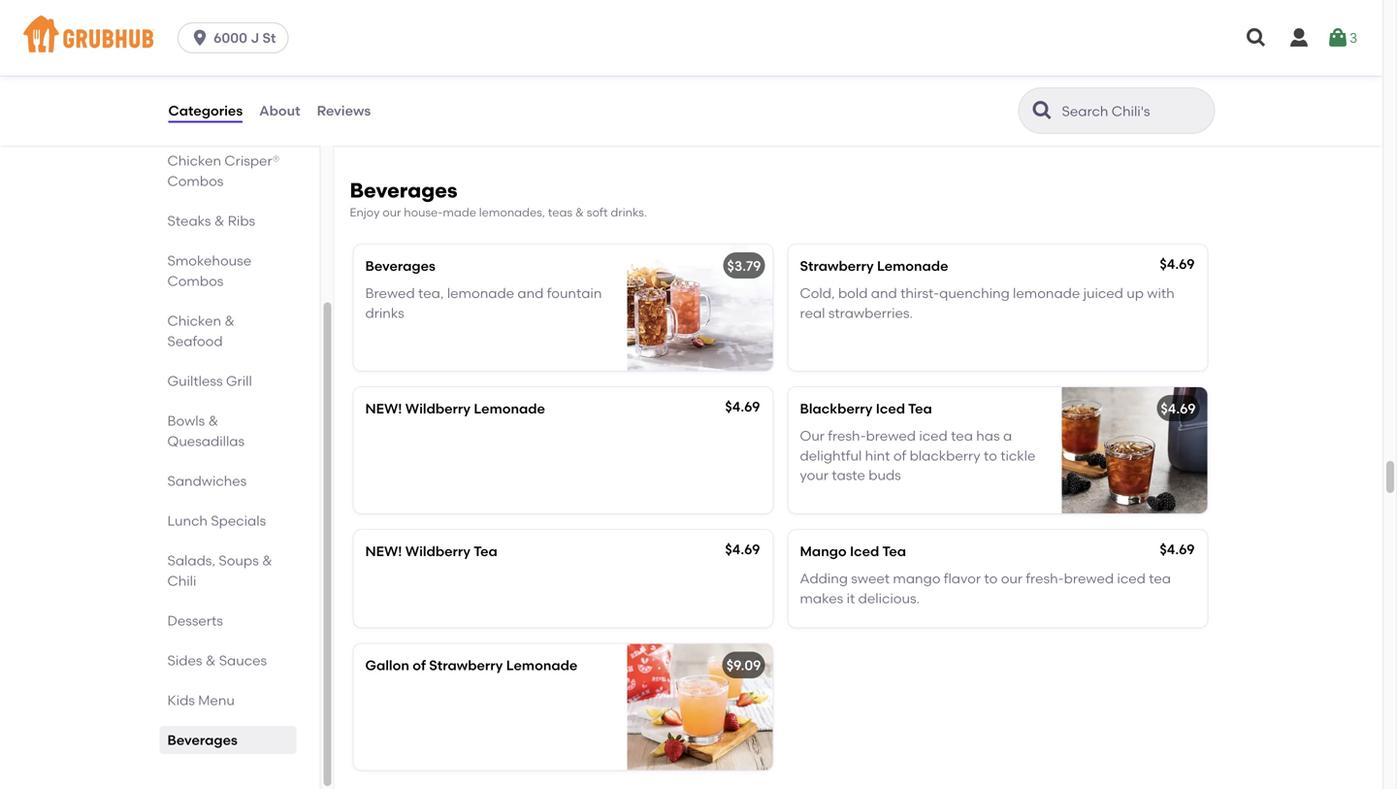 Task type: describe. For each thing, give the bounding box(es) containing it.
seafood
[[167, 333, 223, 349]]

6000 j st
[[214, 30, 276, 46]]

& inside salads, soups & chili
[[262, 552, 272, 569]]

molten
[[486, 53, 531, 69]]

hint
[[866, 447, 891, 464]]

soups
[[219, 552, 259, 569]]

about button
[[258, 76, 301, 146]]

sandwiches
[[167, 473, 247, 489]]

iced inside adding sweet mango flavor to our fresh-brewed iced tea makes it delicious.
[[1118, 570, 1146, 587]]

chicken for chicken & seafood
[[167, 313, 221, 329]]

$9.09
[[727, 657, 762, 674]]

mini chocolate molten image
[[628, 12, 773, 138]]

house-
[[404, 205, 443, 219]]

steaks
[[167, 213, 211, 229]]

ribs
[[228, 213, 255, 229]]

tickle
[[1001, 447, 1036, 464]]

beverages enjoy our house-made lemonades, teas & soft drinks.
[[350, 178, 647, 219]]

drinks.
[[611, 205, 647, 219]]

st
[[263, 30, 276, 46]]

our inside adding sweet mango flavor to our fresh-brewed iced tea makes it delicious.
[[1001, 570, 1023, 587]]

beverages image
[[628, 244, 773, 371]]

reviews
[[317, 102, 371, 119]]

mini
[[365, 53, 392, 69]]

fountain
[[547, 285, 602, 301]]

menu
[[198, 692, 235, 709]]

moist
[[407, 72, 442, 89]]

thin
[[537, 112, 562, 128]]

cake
[[515, 72, 547, 89]]

buds
[[869, 467, 902, 484]]

real
[[800, 305, 826, 321]]

bold
[[839, 285, 868, 301]]

new! for new! wildberry lemonade
[[365, 400, 402, 417]]

6000
[[214, 30, 248, 46]]

desserts
[[167, 613, 223, 629]]

vanilla
[[396, 112, 439, 128]]

lemonade inside cold, bold and thirst-quenching lemonade juiced up with real strawberries.
[[1013, 285, 1081, 301]]

bowls & quesadillas
[[167, 413, 245, 449]]

& inside "bowls & quesadillas"
[[208, 413, 219, 429]]

2 vertical spatial chocolate
[[365, 131, 432, 148]]

chicken for chicken crisper® combos
[[167, 152, 221, 169]]

strawberry lemonade
[[800, 257, 949, 274]]

smokehouse combos
[[167, 252, 252, 289]]

sauces
[[219, 652, 267, 669]]

your
[[800, 467, 829, 484]]

new! wildberry tea
[[365, 543, 498, 559]]

wildberry for tea
[[406, 543, 471, 559]]

iced inside our fresh-brewed iced tea has a delightful hint of blackberry to tickle your taste buds
[[920, 428, 948, 444]]

guiltless
[[167, 373, 223, 389]]

strawberries.
[[829, 305, 913, 321]]

tea inside adding sweet mango flavor to our fresh-brewed iced tea makes it delicious.
[[1149, 570, 1172, 587]]

main navigation navigation
[[0, 0, 1383, 76]]

bowls
[[167, 413, 205, 429]]

it
[[847, 590, 855, 607]]

gallon
[[365, 657, 410, 674]]

lunch specials
[[167, 513, 266, 529]]

j
[[251, 30, 259, 46]]

chocolate
[[535, 53, 604, 69]]

and inside brewed tea, lemonade and fountain drinks
[[518, 285, 544, 301]]

fresh- inside adding sweet mango flavor to our fresh-brewed iced tea makes it delicious.
[[1026, 570, 1065, 587]]

2 vertical spatial of
[[413, 657, 426, 674]]

& inside mini version of our molten chocolate cake. moist chocolate cake with a melted chocolate center.  topped with vanilla ice cream & a thin chocolate shell.
[[512, 112, 522, 128]]

svg image inside the 3 button
[[1327, 26, 1350, 50]]

to inside our fresh-brewed iced tea has a delightful hint of blackberry to tickle your taste buds
[[984, 447, 998, 464]]

smokehouse
[[167, 252, 252, 269]]

thirst-
[[901, 285, 940, 301]]

1 horizontal spatial strawberry
[[800, 257, 874, 274]]

adding
[[800, 570, 848, 587]]

about
[[259, 102, 301, 119]]

brewed
[[365, 285, 415, 301]]

taste
[[832, 467, 866, 484]]

drinks
[[365, 305, 405, 321]]

tea for blackberry iced tea
[[909, 400, 933, 417]]

& inside chicken & seafood
[[225, 313, 235, 329]]

1 horizontal spatial svg image
[[1245, 26, 1269, 50]]

grill
[[226, 373, 252, 389]]

6000 j st button
[[178, 22, 296, 53]]

& left the ribs
[[214, 213, 225, 229]]

& right sides
[[206, 652, 216, 669]]

1 vertical spatial chocolate
[[415, 92, 482, 108]]

& inside beverages enjoy our house-made lemonades, teas & soft drinks.
[[576, 205, 584, 219]]

tea for mango iced tea
[[883, 543, 907, 559]]

categories
[[168, 102, 243, 119]]

steaks & ribs
[[167, 213, 255, 229]]

blackberry iced tea image
[[1062, 387, 1208, 513]]

3 button
[[1327, 20, 1358, 55]]

ice
[[442, 112, 462, 128]]

chili
[[167, 573, 197, 589]]

soft
[[587, 205, 608, 219]]

a inside our fresh-brewed iced tea has a delightful hint of blackberry to tickle your taste buds
[[1004, 428, 1013, 444]]

chicken crisper® combos
[[167, 152, 280, 189]]

delightful
[[800, 447, 862, 464]]

made
[[443, 205, 477, 219]]

juiced
[[1084, 285, 1124, 301]]

sides & sauces
[[167, 652, 267, 669]]

flavor
[[944, 570, 981, 587]]

blackberry
[[800, 400, 873, 417]]

mango
[[893, 570, 941, 587]]

brewed inside our fresh-brewed iced tea has a delightful hint of blackberry to tickle your taste buds
[[866, 428, 916, 444]]

our
[[800, 428, 825, 444]]

1 vertical spatial lemonade
[[474, 400, 545, 417]]

$3.79
[[728, 257, 762, 274]]

adding sweet mango flavor to our fresh-brewed iced tea makes it delicious.
[[800, 570, 1172, 607]]



Task type: vqa. For each thing, say whether or not it's contained in the screenshot.
fresh- within the adding sweet mango flavor to our fresh-brewed iced tea makes it delicious.
yes



Task type: locate. For each thing, give the bounding box(es) containing it.
3
[[1350, 29, 1358, 46]]

our
[[461, 53, 483, 69], [383, 205, 401, 219], [1001, 570, 1023, 587]]

0 vertical spatial iced
[[920, 428, 948, 444]]

2 chicken from the top
[[167, 313, 221, 329]]

to right the flavor on the bottom of the page
[[985, 570, 998, 587]]

& up quesadillas
[[208, 413, 219, 429]]

version
[[395, 53, 442, 69]]

chicken inside chicken crisper® combos
[[167, 152, 221, 169]]

new! wildberry lemonade
[[365, 400, 545, 417]]

chicken inside chicken & seafood
[[167, 313, 221, 329]]

our inside beverages enjoy our house-made lemonades, teas & soft drinks.
[[383, 205, 401, 219]]

&
[[512, 112, 522, 128], [576, 205, 584, 219], [214, 213, 225, 229], [225, 313, 235, 329], [208, 413, 219, 429], [262, 552, 272, 569], [206, 652, 216, 669]]

0 horizontal spatial a
[[525, 112, 534, 128]]

with
[[551, 72, 578, 89], [365, 112, 393, 128], [1148, 285, 1175, 301]]

mini version of our molten chocolate cake. moist chocolate cake with a melted chocolate center.  topped with vanilla ice cream & a thin chocolate shell. button
[[354, 12, 773, 148]]

1 horizontal spatial tea
[[883, 543, 907, 559]]

2 vertical spatial beverages
[[167, 732, 238, 748]]

1 wildberry from the top
[[406, 400, 471, 417]]

& down smokehouse combos
[[225, 313, 235, 329]]

0 vertical spatial combos
[[167, 173, 224, 189]]

has
[[977, 428, 1000, 444]]

to
[[984, 447, 998, 464], [985, 570, 998, 587]]

1 horizontal spatial with
[[551, 72, 578, 89]]

0 vertical spatial our
[[461, 53, 483, 69]]

strawberry up bold
[[800, 257, 874, 274]]

lemonade
[[877, 257, 949, 274], [474, 400, 545, 417], [506, 657, 578, 674]]

beverages up house-
[[350, 178, 458, 203]]

svg image
[[1245, 26, 1269, 50], [190, 28, 210, 48]]

2 vertical spatial a
[[1004, 428, 1013, 444]]

lemonade
[[447, 285, 515, 301], [1013, 285, 1081, 301]]

and inside cold, bold and thirst-quenching lemonade juiced up with real strawberries.
[[871, 285, 898, 301]]

2 svg image from the left
[[1327, 26, 1350, 50]]

1 vertical spatial to
[[985, 570, 998, 587]]

beverages inside beverages enjoy our house-made lemonades, teas & soft drinks.
[[350, 178, 458, 203]]

kids menu
[[167, 692, 235, 709]]

a left thin
[[525, 112, 534, 128]]

of right version
[[445, 53, 458, 69]]

0 horizontal spatial svg image
[[190, 28, 210, 48]]

with right up
[[1148, 285, 1175, 301]]

1 horizontal spatial brewed
[[1065, 570, 1114, 587]]

to inside adding sweet mango flavor to our fresh-brewed iced tea makes it delicious.
[[985, 570, 998, 587]]

strawberry right gallon
[[429, 657, 503, 674]]

of right gallon
[[413, 657, 426, 674]]

$4.69
[[1160, 256, 1195, 272], [725, 398, 761, 415], [1161, 400, 1196, 417], [725, 541, 761, 557], [1160, 541, 1195, 557]]

combos inside chicken crisper® combos
[[167, 173, 224, 189]]

2 horizontal spatial with
[[1148, 285, 1175, 301]]

and up strawberries.
[[871, 285, 898, 301]]

combos inside smokehouse combos
[[167, 273, 224, 289]]

0 vertical spatial iced
[[876, 400, 906, 417]]

1 combos from the top
[[167, 173, 224, 189]]

iced up sweet
[[850, 543, 880, 559]]

melted
[[365, 92, 412, 108]]

0 horizontal spatial iced
[[920, 428, 948, 444]]

1 svg image from the left
[[1288, 26, 1311, 50]]

0 horizontal spatial strawberry
[[429, 657, 503, 674]]

categories button
[[167, 76, 244, 146]]

combos up steaks
[[167, 173, 224, 189]]

1 horizontal spatial iced
[[1118, 570, 1146, 587]]

0 horizontal spatial svg image
[[1288, 26, 1311, 50]]

1 vertical spatial combos
[[167, 273, 224, 289]]

1 vertical spatial a
[[525, 112, 534, 128]]

chocolate
[[445, 72, 512, 89], [415, 92, 482, 108], [365, 131, 432, 148]]

2 horizontal spatial of
[[894, 447, 907, 464]]

combos down smokehouse
[[167, 273, 224, 289]]

combos
[[167, 173, 224, 189], [167, 273, 224, 289]]

with inside cold, bold and thirst-quenching lemonade juiced up with real strawberries.
[[1148, 285, 1175, 301]]

of inside our fresh-brewed iced tea has a delightful hint of blackberry to tickle your taste buds
[[894, 447, 907, 464]]

cold,
[[800, 285, 835, 301]]

fresh- inside our fresh-brewed iced tea has a delightful hint of blackberry to tickle your taste buds
[[828, 428, 866, 444]]

0 vertical spatial lemonade
[[877, 257, 949, 274]]

brewed tea, lemonade and fountain drinks
[[365, 285, 602, 321]]

1 horizontal spatial svg image
[[1327, 26, 1350, 50]]

tea,
[[418, 285, 444, 301]]

our right the enjoy
[[383, 205, 401, 219]]

chicken
[[167, 152, 221, 169], [167, 313, 221, 329]]

sides
[[167, 652, 202, 669]]

guiltless grill
[[167, 373, 252, 389]]

sweet
[[852, 570, 890, 587]]

chocolate down vanilla
[[365, 131, 432, 148]]

1 vertical spatial wildberry
[[406, 543, 471, 559]]

our inside mini version of our molten chocolate cake. moist chocolate cake with a melted chocolate center.  topped with vanilla ice cream & a thin chocolate shell.
[[461, 53, 483, 69]]

tea for new! wildberry tea
[[474, 543, 498, 559]]

1 horizontal spatial and
[[871, 285, 898, 301]]

delicious.
[[859, 590, 920, 607]]

2 vertical spatial lemonade
[[506, 657, 578, 674]]

cake.
[[365, 72, 404, 89]]

up
[[1127, 285, 1144, 301]]

2 new! from the top
[[365, 543, 402, 559]]

to down has
[[984, 447, 998, 464]]

of inside mini version of our molten chocolate cake. moist chocolate cake with a melted chocolate center.  topped with vanilla ice cream & a thin chocolate shell.
[[445, 53, 458, 69]]

enjoy
[[350, 205, 380, 219]]

brewed
[[866, 428, 916, 444], [1065, 570, 1114, 587]]

search icon image
[[1031, 99, 1055, 122]]

0 horizontal spatial lemonade
[[447, 285, 515, 301]]

0 horizontal spatial of
[[413, 657, 426, 674]]

& down center.
[[512, 112, 522, 128]]

new! for new! wildberry tea
[[365, 543, 402, 559]]

wildberry
[[406, 400, 471, 417], [406, 543, 471, 559]]

0 vertical spatial tea
[[951, 428, 974, 444]]

quesadillas
[[167, 433, 245, 449]]

0 horizontal spatial our
[[383, 205, 401, 219]]

gallon of strawberry lemonade
[[365, 657, 578, 674]]

0 horizontal spatial brewed
[[866, 428, 916, 444]]

1 vertical spatial tea
[[1149, 570, 1172, 587]]

2 and from the left
[[871, 285, 898, 301]]

salads,
[[167, 552, 216, 569]]

0 horizontal spatial and
[[518, 285, 544, 301]]

& left soft
[[576, 205, 584, 219]]

tea
[[951, 428, 974, 444], [1149, 570, 1172, 587]]

cold, bold and thirst-quenching lemonade juiced up with real strawberries.
[[800, 285, 1175, 321]]

1 horizontal spatial lemonade
[[1013, 285, 1081, 301]]

wildberry for lemonade
[[406, 400, 471, 417]]

mango
[[800, 543, 847, 559]]

0 vertical spatial fresh-
[[828, 428, 866, 444]]

brewed inside adding sweet mango flavor to our fresh-brewed iced tea makes it delicious.
[[1065, 570, 1114, 587]]

fresh-
[[828, 428, 866, 444], [1026, 570, 1065, 587]]

0 vertical spatial with
[[551, 72, 578, 89]]

svg image left 6000
[[190, 28, 210, 48]]

of
[[445, 53, 458, 69], [894, 447, 907, 464], [413, 657, 426, 674]]

quenching
[[940, 285, 1010, 301]]

1 chicken from the top
[[167, 152, 221, 169]]

with down melted
[[365, 112, 393, 128]]

1 lemonade from the left
[[447, 285, 515, 301]]

mango iced tea
[[800, 543, 907, 559]]

Search Chili's search field
[[1060, 102, 1209, 120]]

0 vertical spatial wildberry
[[406, 400, 471, 417]]

of right hint
[[894, 447, 907, 464]]

beverages up "brewed"
[[365, 257, 436, 274]]

1 horizontal spatial a
[[582, 72, 590, 89]]

0 horizontal spatial tea
[[951, 428, 974, 444]]

a down chocolate
[[582, 72, 590, 89]]

1 vertical spatial brewed
[[1065, 570, 1114, 587]]

chicken up seafood
[[167, 313, 221, 329]]

chicken & seafood
[[167, 313, 235, 349]]

and
[[518, 285, 544, 301], [871, 285, 898, 301]]

chocolate up center.
[[445, 72, 512, 89]]

1 vertical spatial fresh-
[[1026, 570, 1065, 587]]

iced for mango
[[850, 543, 880, 559]]

chicken down categories button
[[167, 152, 221, 169]]

fresh- right the flavor on the bottom of the page
[[1026, 570, 1065, 587]]

teas
[[548, 205, 573, 219]]

2 wildberry from the top
[[406, 543, 471, 559]]

shell.
[[436, 131, 468, 148]]

makes
[[800, 590, 844, 607]]

svg image inside 6000 j st button
[[190, 28, 210, 48]]

svg image left the 3 button
[[1245, 26, 1269, 50]]

salads, soups & chili
[[167, 552, 272, 589]]

mini version of our molten chocolate cake. moist chocolate cake with a melted chocolate center.  topped with vanilla ice cream & a thin chocolate shell.
[[365, 53, 604, 148]]

our right the flavor on the bottom of the page
[[1001, 570, 1023, 587]]

0 horizontal spatial with
[[365, 112, 393, 128]]

strawberry
[[800, 257, 874, 274], [429, 657, 503, 674]]

cream
[[465, 112, 508, 128]]

1 horizontal spatial fresh-
[[1026, 570, 1065, 587]]

1 new! from the top
[[365, 400, 402, 417]]

with down chocolate
[[551, 72, 578, 89]]

& right soups
[[262, 552, 272, 569]]

lemonades,
[[479, 205, 545, 219]]

topped
[[534, 92, 584, 108]]

1 vertical spatial beverages
[[365, 257, 436, 274]]

2 lemonade from the left
[[1013, 285, 1081, 301]]

chocolate up ice
[[415, 92, 482, 108]]

2 vertical spatial with
[[1148, 285, 1175, 301]]

2 horizontal spatial a
[[1004, 428, 1013, 444]]

0 vertical spatial brewed
[[866, 428, 916, 444]]

lemonade inside brewed tea, lemonade and fountain drinks
[[447, 285, 515, 301]]

0 vertical spatial chocolate
[[445, 72, 512, 89]]

blackberry iced tea
[[800, 400, 933, 417]]

fresh- up delightful
[[828, 428, 866, 444]]

iced
[[920, 428, 948, 444], [1118, 570, 1146, 587]]

2 vertical spatial our
[[1001, 570, 1023, 587]]

1 horizontal spatial tea
[[1149, 570, 1172, 587]]

iced for blackberry
[[876, 400, 906, 417]]

1 horizontal spatial of
[[445, 53, 458, 69]]

2 horizontal spatial tea
[[909, 400, 933, 417]]

our fresh-brewed iced tea has a delightful hint of blackberry to tickle your taste buds
[[800, 428, 1036, 484]]

1 vertical spatial with
[[365, 112, 393, 128]]

iced up hint
[[876, 400, 906, 417]]

0 horizontal spatial tea
[[474, 543, 498, 559]]

and left fountain
[[518, 285, 544, 301]]

1 vertical spatial strawberry
[[429, 657, 503, 674]]

0 horizontal spatial fresh-
[[828, 428, 866, 444]]

lunch
[[167, 513, 208, 529]]

kids
[[167, 692, 195, 709]]

center.
[[485, 92, 531, 108]]

a right has
[[1004, 428, 1013, 444]]

2 horizontal spatial our
[[1001, 570, 1023, 587]]

our left molten
[[461, 53, 483, 69]]

1 vertical spatial our
[[383, 205, 401, 219]]

0 vertical spatial of
[[445, 53, 458, 69]]

2 combos from the top
[[167, 273, 224, 289]]

0 vertical spatial beverages
[[350, 178, 458, 203]]

0 vertical spatial to
[[984, 447, 998, 464]]

1 vertical spatial iced
[[850, 543, 880, 559]]

1 vertical spatial new!
[[365, 543, 402, 559]]

1 vertical spatial of
[[894, 447, 907, 464]]

specials
[[211, 513, 266, 529]]

beverages
[[350, 178, 458, 203], [365, 257, 436, 274], [167, 732, 238, 748]]

1 vertical spatial iced
[[1118, 570, 1146, 587]]

0 vertical spatial a
[[582, 72, 590, 89]]

1 vertical spatial chicken
[[167, 313, 221, 329]]

0 vertical spatial strawberry
[[800, 257, 874, 274]]

0 vertical spatial chicken
[[167, 152, 221, 169]]

0 vertical spatial new!
[[365, 400, 402, 417]]

tea inside our fresh-brewed iced tea has a delightful hint of blackberry to tickle your taste buds
[[951, 428, 974, 444]]

lemonade right tea,
[[447, 285, 515, 301]]

gallon of strawberry lemonade image
[[628, 644, 773, 770]]

blackberry
[[910, 447, 981, 464]]

1 horizontal spatial our
[[461, 53, 483, 69]]

beverages down the kids menu
[[167, 732, 238, 748]]

reviews button
[[316, 76, 372, 146]]

1 and from the left
[[518, 285, 544, 301]]

lemonade left juiced
[[1013, 285, 1081, 301]]

svg image
[[1288, 26, 1311, 50], [1327, 26, 1350, 50]]



